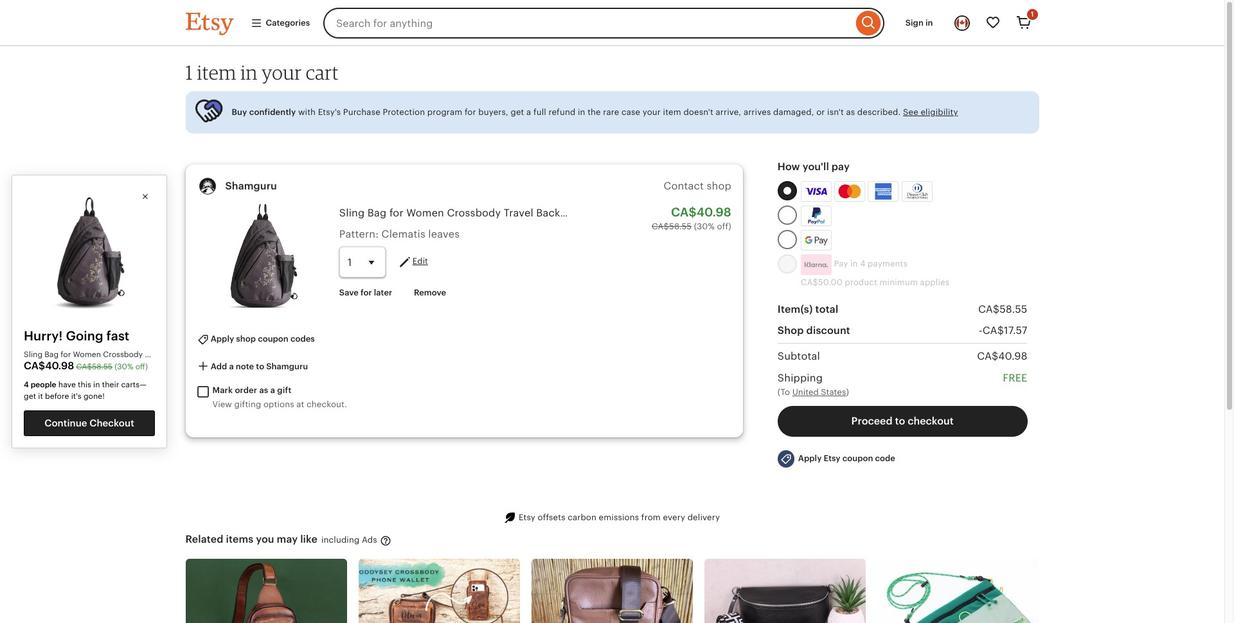 Task type: describe. For each thing, give the bounding box(es) containing it.
17.57
[[1004, 325, 1028, 337]]

off) inside the 'ca$40.98 ca$58.55 (30% off)'
[[135, 363, 148, 372]]

note
[[236, 362, 254, 372]]

states
[[821, 388, 847, 397]]

canada button
[[947, 8, 978, 39]]

proceed to checkout button
[[778, 406, 1028, 437]]

58.55 inside ca$ 40.98 ca$ 58.55 (30% off)
[[669, 222, 692, 232]]

anti
[[612, 207, 632, 219]]

shamguru image
[[197, 176, 218, 197]]

1 vertical spatial your
[[643, 107, 661, 117]]

edit
[[413, 257, 428, 267]]

floral
[[844, 207, 872, 219]]

ca$50.00 product minimum applies
[[801, 278, 950, 287]]

sling bag for women crossbody travel backpack with anti theft pocket | one strap tablet backpack floral pattern chest bag with bottle holder link
[[339, 207, 1059, 219]]

item(s)
[[778, 303, 813, 316]]

1 link
[[1009, 8, 1040, 39]]

ca$40.98
[[24, 360, 74, 373]]

product
[[845, 278, 878, 287]]

or
[[817, 107, 825, 117]]

one
[[706, 207, 727, 219]]

order
[[235, 386, 257, 396]]

shop for contact
[[707, 180, 732, 192]]

1 horizontal spatial for
[[390, 207, 404, 219]]

pattern
[[875, 207, 911, 219]]

contact
[[664, 180, 704, 192]]

shop for apply
[[236, 335, 256, 344]]

codes
[[291, 335, 315, 344]]

canada image
[[956, 16, 969, 29]]

like
[[300, 534, 318, 546]]

sling
[[339, 207, 365, 219]]

including
[[321, 536, 360, 545]]

in right pay
[[851, 259, 858, 269]]

mark order as a gift view gifting options at checkout.
[[213, 386, 347, 409]]

in inside have this in their carts— get it before it's gone!
[[93, 381, 100, 390]]

phone crossbody bag | universal wallet for screen size 6.5" phones | leather wallet with large size phone pocket image
[[359, 559, 520, 624]]

cart
[[306, 60, 339, 84]]

ads
[[362, 536, 377, 545]]

off) inside ca$ 40.98 ca$ 58.55 (30% off)
[[717, 222, 732, 232]]

offsets
[[538, 513, 566, 523]]

emissions
[[599, 513, 639, 523]]

visa image
[[806, 186, 828, 197]]

how you'll pay
[[778, 161, 850, 173]]

united
[[793, 388, 819, 397]]

1 horizontal spatial with
[[587, 207, 609, 219]]

discount
[[807, 325, 851, 337]]

shamguru link
[[225, 180, 277, 192]]

etsy's
[[318, 107, 341, 117]]

coupon for code
[[843, 454, 874, 464]]

pattern:
[[339, 228, 379, 240]]

1 vertical spatial 58.55
[[1000, 304, 1028, 316]]

eligibility
[[921, 107, 959, 117]]

(30% inside ca$ 40.98 ca$ 58.55 (30% off)
[[694, 222, 715, 232]]

edit button
[[397, 255, 428, 270]]

contact shop button
[[664, 180, 732, 192]]

a inside dropdown button
[[229, 362, 234, 372]]

crossbody bag, bags across chest, black fanny pack women, black designer crossbody bag, black genuine leather crossbody bag, leather handbag image
[[705, 559, 866, 624]]

shamguru inside dropdown button
[[266, 362, 308, 372]]

full
[[534, 107, 547, 117]]

a inside mark order as a gift view gifting options at checkout.
[[271, 386, 275, 396]]

apply shop coupon codes
[[209, 335, 315, 344]]

holder
[[1025, 207, 1059, 219]]

get inside have this in their carts— get it before it's gone!
[[24, 393, 36, 402]]

contact shop
[[664, 180, 732, 192]]

carts—
[[121, 381, 147, 390]]

travel
[[504, 207, 534, 219]]

ca$ for ca$ 40.98
[[978, 351, 999, 363]]

code
[[876, 454, 896, 464]]

ca$58.55
[[76, 363, 113, 372]]

ca$ down theft on the right top
[[652, 222, 669, 232]]

from
[[642, 513, 661, 523]]

doesn't
[[684, 107, 714, 117]]

apply for apply etsy coupon code
[[799, 454, 822, 464]]

0 vertical spatial for
[[465, 107, 476, 117]]

mastercard image
[[837, 183, 864, 200]]

genuine leather small sling bag fanny pack multifunction travel pouch hiking crossbody bag multiple pockets purse cycling personalization image
[[186, 559, 347, 624]]

may
[[277, 534, 298, 546]]

1 bag from the left
[[368, 207, 387, 219]]

google pay image
[[802, 231, 831, 250]]

every
[[663, 513, 686, 523]]

fast
[[106, 329, 129, 343]]

etsy inside 'dropdown button'
[[824, 454, 841, 464]]

continue
[[45, 418, 87, 429]]

-
[[979, 325, 983, 337]]

buy
[[232, 107, 247, 117]]

to inside button
[[895, 415, 906, 428]]

categories
[[266, 18, 310, 28]]

applies
[[921, 278, 950, 287]]

apply shop coupon codes button
[[187, 328, 325, 352]]

items
[[226, 534, 254, 546]]

for inside save for later button
[[361, 288, 372, 298]]

(to
[[778, 388, 790, 397]]

related items you may like including ads
[[186, 534, 380, 546]]

banner containing categories
[[162, 0, 1063, 46]]

pay in 4 payments
[[832, 259, 908, 269]]

shipping
[[778, 372, 823, 384]]

strap
[[730, 207, 757, 219]]

in left the at the left top of the page
[[578, 107, 586, 117]]

subtotal
[[778, 351, 821, 363]]

carbon
[[568, 513, 597, 523]]

ca$ for ca$ 40.98 ca$ 58.55 (30% off)
[[671, 206, 697, 219]]

apply etsy coupon code button
[[768, 445, 905, 474]]

0 horizontal spatial with
[[298, 107, 316, 117]]

american express image
[[870, 183, 897, 200]]

0 horizontal spatial your
[[262, 60, 302, 84]]

add a note to shamguru
[[209, 362, 308, 372]]

leather crossbody bag for men, leather shoulder bag , gift for him , men's purse with multiple pockets image
[[532, 559, 693, 624]]

pay
[[832, 161, 850, 173]]

1 backpack from the left
[[537, 207, 585, 219]]



Task type: vqa. For each thing, say whether or not it's contained in the screenshot.
Something In Your Cart Is related to 23h
no



Task type: locate. For each thing, give the bounding box(es) containing it.
pay in 4 installments image
[[801, 254, 832, 275]]

1 vertical spatial apply
[[799, 454, 822, 464]]

ca$ 40.98 ca$ 58.55 (30% off)
[[652, 206, 732, 232]]

1 horizontal spatial get
[[511, 107, 524, 117]]

shamguru up 'gift'
[[266, 362, 308, 372]]

1 horizontal spatial shop
[[707, 180, 732, 192]]

ca$ for ca$ 58.55
[[979, 304, 1000, 316]]

with
[[298, 107, 316, 117], [587, 207, 609, 219], [968, 207, 990, 219]]

pocket
[[664, 207, 698, 219]]

your left cart
[[262, 60, 302, 84]]

add
[[211, 362, 227, 372]]

buyers,
[[479, 107, 509, 117]]

for left later
[[361, 288, 372, 298]]

hurry! going fast
[[24, 329, 129, 343]]

a left full
[[527, 107, 531, 117]]

apply inside 'dropdown button'
[[799, 454, 822, 464]]

0 vertical spatial etsy
[[824, 454, 841, 464]]

coupon for codes
[[258, 335, 289, 344]]

1 vertical spatial item
[[663, 107, 682, 117]]

0 horizontal spatial off)
[[135, 363, 148, 372]]

1 vertical spatial 40.98
[[999, 351, 1028, 363]]

arrives
[[744, 107, 771, 117]]

a left 'gift'
[[271, 386, 275, 396]]

delivery
[[688, 513, 720, 523]]

0 vertical spatial item
[[197, 60, 236, 84]]

going
[[66, 329, 103, 343]]

item up buy
[[197, 60, 236, 84]]

continue checkout
[[45, 418, 134, 429]]

1 vertical spatial 1
[[186, 60, 193, 84]]

2 vertical spatial for
[[361, 288, 372, 298]]

2 horizontal spatial for
[[465, 107, 476, 117]]

1 vertical spatial as
[[259, 386, 268, 396]]

checkout
[[908, 415, 954, 428]]

with left etsy's
[[298, 107, 316, 117]]

as right isn't
[[847, 107, 855, 117]]

confidently
[[249, 107, 296, 117]]

to inside dropdown button
[[256, 362, 264, 372]]

1 inside 1 link
[[1031, 10, 1034, 18]]

0 horizontal spatial etsy
[[519, 513, 536, 523]]

checkout.
[[307, 400, 347, 409]]

40.98 for ca$ 40.98 ca$ 58.55 (30% off)
[[697, 206, 732, 219]]

0 horizontal spatial bag
[[368, 207, 387, 219]]

2 horizontal spatial a
[[527, 107, 531, 117]]

theft
[[635, 207, 661, 219]]

1 vertical spatial shamguru
[[266, 362, 308, 372]]

0 vertical spatial a
[[527, 107, 531, 117]]

1 vertical spatial off)
[[135, 363, 148, 372]]

ca$ left the |
[[671, 206, 697, 219]]

the
[[588, 107, 601, 117]]

0 horizontal spatial 58.55
[[669, 222, 692, 232]]

1 horizontal spatial your
[[643, 107, 661, 117]]

0 vertical spatial off)
[[717, 222, 732, 232]]

1 item in your cart
[[186, 60, 339, 84]]

bag right chest
[[946, 207, 965, 219]]

coupon left code
[[843, 454, 874, 464]]

item left doesn't
[[663, 107, 682, 117]]

item(s) total
[[778, 303, 839, 316]]

coupon left codes
[[258, 335, 289, 344]]

for left buyers,
[[465, 107, 476, 117]]

shop up note
[[236, 335, 256, 344]]

backpack down visa icon
[[793, 207, 842, 219]]

proceed to checkout
[[852, 415, 954, 428]]

have this in their carts— get it before it's gone!
[[24, 381, 147, 402]]

minimum
[[880, 278, 918, 287]]

- ca$ 17.57
[[979, 325, 1028, 337]]

as inside mark order as a gift view gifting options at checkout.
[[259, 386, 268, 396]]

40.98 inside ca$ 40.98 ca$ 58.55 (30% off)
[[697, 206, 732, 219]]

0 horizontal spatial get
[[24, 393, 36, 402]]

purchase
[[343, 107, 381, 117]]

you
[[256, 534, 274, 546]]

etsy left offsets
[[519, 513, 536, 523]]

leaves
[[428, 228, 460, 240]]

0 horizontal spatial backpack
[[537, 207, 585, 219]]

checkout
[[90, 418, 134, 429]]

apply for apply shop coupon codes
[[211, 335, 234, 344]]

clematis
[[382, 228, 426, 240]]

in up buy
[[241, 60, 258, 84]]

1
[[1031, 10, 1034, 18], [186, 60, 193, 84]]

4
[[861, 259, 866, 269], [24, 381, 29, 390]]

bottle
[[992, 207, 1022, 219]]

bag right sling
[[368, 207, 387, 219]]

1 horizontal spatial coupon
[[843, 454, 874, 464]]

0 vertical spatial as
[[847, 107, 855, 117]]

0 vertical spatial apply
[[211, 335, 234, 344]]

40.98 for ca$ 40.98
[[999, 351, 1028, 363]]

paypal image
[[803, 208, 830, 224]]

with left anti
[[587, 207, 609, 219]]

rare
[[603, 107, 620, 117]]

58.55 down the pocket
[[669, 222, 692, 232]]

your right case
[[643, 107, 661, 117]]

total
[[816, 303, 839, 316]]

1 vertical spatial coupon
[[843, 454, 874, 464]]

1 vertical spatial etsy
[[519, 513, 536, 523]]

as
[[847, 107, 855, 117], [259, 386, 268, 396]]

in right this
[[93, 381, 100, 390]]

2 vertical spatial a
[[271, 386, 275, 396]]

it
[[38, 393, 43, 402]]

(30% inside the 'ca$40.98 ca$58.55 (30% off)'
[[115, 363, 133, 372]]

ca$ down ca$ 58.55
[[983, 325, 1004, 337]]

in inside button
[[926, 18, 933, 28]]

save
[[339, 288, 359, 298]]

later
[[374, 288, 392, 298]]

to right the proceed
[[895, 415, 906, 428]]

1 vertical spatial get
[[24, 393, 36, 402]]

58.55
[[669, 222, 692, 232], [1000, 304, 1028, 316]]

diners image
[[904, 183, 931, 200]]

ca$ down the -
[[978, 351, 999, 363]]

remove button
[[404, 282, 456, 305]]

1 vertical spatial for
[[390, 207, 404, 219]]

58.55 up 17.57
[[1000, 304, 1028, 316]]

ca$
[[671, 206, 697, 219], [652, 222, 669, 232], [979, 304, 1000, 316], [983, 325, 1004, 337], [978, 351, 999, 363]]

get left it
[[24, 393, 36, 402]]

(30% down the |
[[694, 222, 715, 232]]

1 horizontal spatial 40.98
[[999, 351, 1028, 363]]

0 vertical spatial shamguru
[[225, 180, 277, 192]]

1 horizontal spatial backpack
[[793, 207, 842, 219]]

0 horizontal spatial 4
[[24, 381, 29, 390]]

0 vertical spatial get
[[511, 107, 524, 117]]

sign in button
[[896, 12, 943, 35]]

(30% up carts—
[[115, 363, 133, 372]]

shop
[[778, 325, 804, 337]]

1 vertical spatial (30%
[[115, 363, 133, 372]]

1 horizontal spatial to
[[895, 415, 906, 428]]

1 horizontal spatial 4
[[861, 259, 866, 269]]

1 horizontal spatial as
[[847, 107, 855, 117]]

buy confidently with etsy's purchase protection program for buyers, get a full refund in the rare case your item doesn't arrive, arrives damaged, or isn't as described. see eligibility
[[232, 107, 959, 117]]

remove
[[414, 288, 446, 298]]

1 horizontal spatial bag
[[946, 207, 965, 219]]

0 horizontal spatial a
[[229, 362, 234, 372]]

1 vertical spatial 4
[[24, 381, 29, 390]]

banner
[[162, 0, 1063, 46]]

see
[[904, 107, 919, 117]]

related
[[186, 534, 223, 546]]

in right sign
[[926, 18, 933, 28]]

0 horizontal spatial 1
[[186, 60, 193, 84]]

sign
[[906, 18, 924, 28]]

1 horizontal spatial apply
[[799, 454, 822, 464]]

isn't
[[828, 107, 844, 117]]

4 left the people
[[24, 381, 29, 390]]

coupon inside dropdown button
[[258, 335, 289, 344]]

0 vertical spatial coupon
[[258, 335, 289, 344]]

4 up product
[[861, 259, 866, 269]]

shamguru right shamguru icon
[[225, 180, 277, 192]]

1 for 1
[[1031, 10, 1034, 18]]

chest
[[914, 207, 943, 219]]

at
[[297, 400, 304, 409]]

shop up one in the right of the page
[[707, 180, 732, 192]]

1 vertical spatial a
[[229, 362, 234, 372]]

0 horizontal spatial for
[[361, 288, 372, 298]]

1 horizontal spatial off)
[[717, 222, 732, 232]]

1 horizontal spatial (30%
[[694, 222, 715, 232]]

gifting
[[234, 400, 261, 409]]

program
[[428, 107, 463, 117]]

1 horizontal spatial 58.55
[[1000, 304, 1028, 316]]

0 horizontal spatial shop
[[236, 335, 256, 344]]

sling bag for women crossbody travel backpack with anti theft pocket | one strap tablet backpack floral pattern chest bag with bottle holder
[[339, 207, 1059, 219]]

apply inside dropdown button
[[211, 335, 234, 344]]

etsy left code
[[824, 454, 841, 464]]

1 for 1 item in your cart
[[186, 60, 193, 84]]

crossbody
[[447, 207, 501, 219]]

Search for anything text field
[[324, 8, 853, 39]]

get left full
[[511, 107, 524, 117]]

to right note
[[256, 362, 264, 372]]

get
[[511, 107, 524, 117], [24, 393, 36, 402]]

pattern: clematis leaves
[[339, 228, 460, 240]]

ca$ up the -
[[979, 304, 1000, 316]]

this
[[78, 381, 91, 390]]

0 vertical spatial shop
[[707, 180, 732, 192]]

(to united states )
[[778, 388, 849, 397]]

0 vertical spatial 40.98
[[697, 206, 732, 219]]

0 vertical spatial 58.55
[[669, 222, 692, 232]]

etsy
[[824, 454, 841, 464], [519, 513, 536, 523]]

fjørd. green, polartec®, crossbody pocket, sling bag, shoulder bag, skateboarding bag, fanny pack, sling pack, shoulder pack image
[[878, 559, 1039, 624]]

0 horizontal spatial 40.98
[[697, 206, 732, 219]]

0 horizontal spatial to
[[256, 362, 264, 372]]

0 vertical spatial 4
[[861, 259, 866, 269]]

how
[[778, 161, 800, 173]]

shamguru
[[225, 180, 277, 192], [266, 362, 308, 372]]

united states button
[[793, 387, 847, 399]]

as right the order
[[259, 386, 268, 396]]

arrive,
[[716, 107, 742, 117]]

protection
[[383, 107, 425, 117]]

None search field
[[324, 8, 885, 39]]

you'll
[[803, 161, 829, 173]]

0 horizontal spatial (30%
[[115, 363, 133, 372]]

0 vertical spatial (30%
[[694, 222, 715, 232]]

0 vertical spatial 1
[[1031, 10, 1034, 18]]

payments
[[868, 259, 908, 269]]

0 horizontal spatial as
[[259, 386, 268, 396]]

coupon
[[258, 335, 289, 344], [843, 454, 874, 464]]

refund
[[549, 107, 576, 117]]

for up pattern: clematis leaves
[[390, 207, 404, 219]]

off) down one in the right of the page
[[717, 222, 732, 232]]

damaged,
[[774, 107, 815, 117]]

0 horizontal spatial coupon
[[258, 335, 289, 344]]

ca$ 58.55
[[979, 304, 1028, 316]]

1 horizontal spatial 1
[[1031, 10, 1034, 18]]

sling bag for women crossbody travel backpack with anti theft pocket | one strap tablet backpack floral pattern chest bag with bottle holder image
[[197, 204, 328, 308]]

view
[[213, 400, 232, 409]]

0 vertical spatial to
[[256, 362, 264, 372]]

categories button
[[241, 12, 320, 35]]

)
[[847, 388, 849, 397]]

2 backpack from the left
[[793, 207, 842, 219]]

coupon inside 'dropdown button'
[[843, 454, 874, 464]]

off) up carts—
[[135, 363, 148, 372]]

0 horizontal spatial apply
[[211, 335, 234, 344]]

1 horizontal spatial etsy
[[824, 454, 841, 464]]

1 vertical spatial to
[[895, 415, 906, 428]]

1 vertical spatial shop
[[236, 335, 256, 344]]

2 horizontal spatial with
[[968, 207, 990, 219]]

2 bag from the left
[[946, 207, 965, 219]]

a right add
[[229, 362, 234, 372]]

0 vertical spatial your
[[262, 60, 302, 84]]

proceed
[[852, 415, 893, 428]]

with left bottle
[[968, 207, 990, 219]]

1 horizontal spatial item
[[663, 107, 682, 117]]

have
[[58, 381, 76, 390]]

it's gone!
[[71, 393, 105, 402]]

1 horizontal spatial a
[[271, 386, 275, 396]]

backpack right travel
[[537, 207, 585, 219]]

0 horizontal spatial item
[[197, 60, 236, 84]]

shop inside dropdown button
[[236, 335, 256, 344]]



